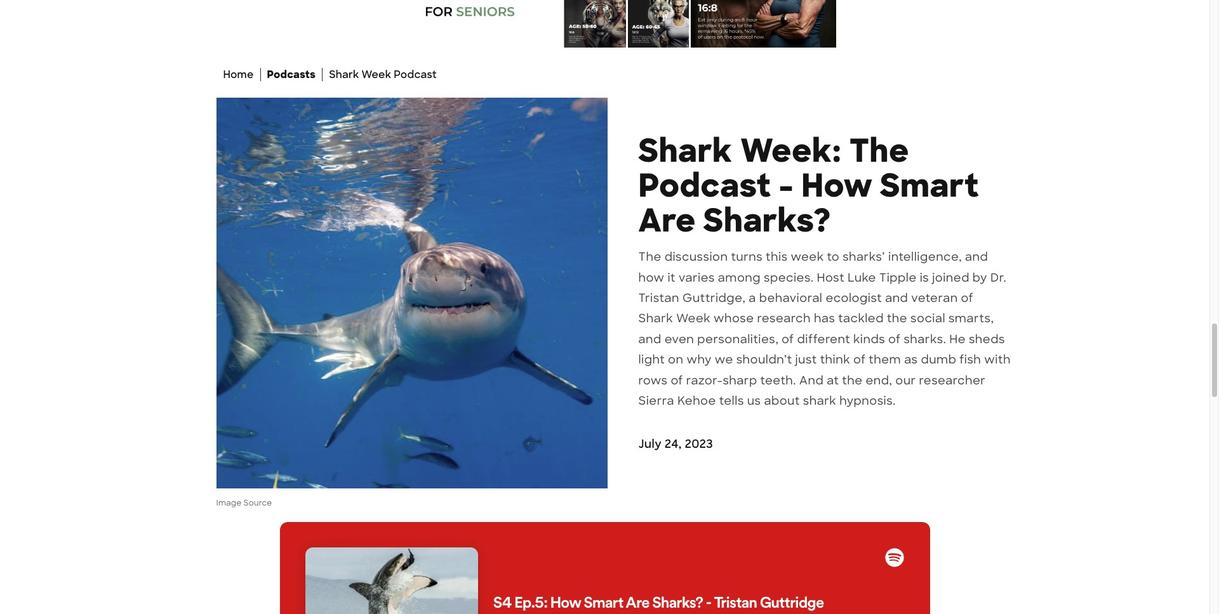 Task type: locate. For each thing, give the bounding box(es) containing it.
shark inside the discussion turns this week to sharks' intelligence, and how it varies among species. host luke tipple is joined by dr. tristan guttridge, a behavioral ecologist and veteran of shark week whose research has tackled the social smarts, and even personalities, of different kinds of sharks. he sheds light on why we shouldn't just think of them as dumb fish with rows of razor-sharp teeth. and at the end, our researcher sierra kehoe tells us about shark hypnosis.
[[639, 311, 673, 327]]

sharks?
[[704, 200, 832, 241]]

tipple
[[879, 270, 917, 286]]

image
[[216, 499, 242, 509]]

it
[[668, 270, 676, 286]]

1 vertical spatial podcast
[[639, 165, 771, 207]]

week inside the discussion turns this week to sharks' intelligence, and how it varies among species. host luke tipple is joined by dr. tristan guttridge, a behavioral ecologist and veteran of shark week whose research has tackled the social smarts, and even personalities, of different kinds of sharks. he sheds light on why we shouldn't just think of them as dumb fish with rows of razor-sharp teeth. and at the end, our researcher sierra kehoe tells us about shark hypnosis.
[[676, 311, 711, 327]]

even
[[665, 332, 694, 347]]

the right at
[[842, 373, 863, 388]]

1 horizontal spatial week
[[676, 311, 711, 327]]

are
[[639, 200, 696, 241]]

why
[[687, 353, 712, 368]]

2023
[[685, 437, 713, 452]]

sharp
[[723, 373, 757, 388]]

2 horizontal spatial and
[[965, 250, 988, 265]]

of down research
[[782, 332, 794, 347]]

week:
[[740, 130, 842, 172]]

sharks'
[[843, 250, 885, 265]]

sierra
[[639, 394, 674, 409]]

and
[[965, 250, 988, 265], [885, 291, 908, 306], [639, 332, 662, 347]]

fish
[[960, 353, 981, 368]]

and down tipple
[[885, 291, 908, 306]]

image source
[[216, 499, 272, 509]]

1 horizontal spatial the
[[887, 311, 908, 327]]

1 vertical spatial the
[[842, 373, 863, 388]]

source
[[244, 499, 272, 509]]

1 vertical spatial and
[[885, 291, 908, 306]]

he
[[950, 332, 966, 347]]

light
[[639, 353, 665, 368]]

1 vertical spatial week
[[676, 311, 711, 327]]

and up the light
[[639, 332, 662, 347]]

shark inside shark week: the podcast - how smart are sharks?
[[639, 130, 733, 172]]

week
[[362, 68, 391, 81], [676, 311, 711, 327]]

as
[[904, 353, 918, 368]]

week
[[791, 250, 824, 265]]

a
[[749, 291, 756, 306]]

0 vertical spatial week
[[362, 68, 391, 81]]

0 vertical spatial the
[[849, 130, 909, 172]]

the
[[849, 130, 909, 172], [639, 250, 662, 265]]

1 horizontal spatial the
[[849, 130, 909, 172]]

guttridge,
[[683, 291, 746, 306]]

the left the social
[[887, 311, 908, 327]]

smart
[[880, 165, 979, 207]]

the inside the discussion turns this week to sharks' intelligence, and how it varies among species. host luke tipple is joined by dr. tristan guttridge, a behavioral ecologist and veteran of shark week whose research has tackled the social smarts, and even personalities, of different kinds of sharks. he sheds light on why we shouldn't just think of them as dumb fish with rows of razor-sharp teeth. and at the end, our researcher sierra kehoe tells us about shark hypnosis.
[[639, 250, 662, 265]]

shark week podcast link
[[323, 68, 443, 81]]

researcher
[[919, 373, 986, 388]]

varies
[[679, 270, 715, 286]]

just
[[795, 353, 817, 368]]

0 vertical spatial shark
[[329, 68, 359, 81]]

0 horizontal spatial the
[[842, 373, 863, 388]]

hypnosis.
[[840, 394, 896, 409]]

0 horizontal spatial the
[[639, 250, 662, 265]]

with
[[985, 353, 1011, 368]]

0 vertical spatial podcast
[[394, 68, 437, 81]]

podcast
[[394, 68, 437, 81], [639, 165, 771, 207]]

1 horizontal spatial podcast
[[639, 165, 771, 207]]

0 horizontal spatial week
[[362, 68, 391, 81]]

tackled
[[838, 311, 884, 327]]

our
[[896, 373, 916, 388]]

shark
[[803, 394, 836, 409]]

home
[[223, 68, 254, 81]]

sharks.
[[904, 332, 946, 347]]

of
[[961, 291, 974, 306], [782, 332, 794, 347], [888, 332, 901, 347], [853, 353, 866, 368], [671, 373, 683, 388]]

the discussion turns this week to sharks' intelligence, and how it varies among species. host luke tipple is joined by dr. tristan guttridge, a behavioral ecologist and veteran of shark week whose research has tackled the social smarts, and even personalities, of different kinds of sharks. he sheds light on why we shouldn't just think of them as dumb fish with rows of razor-sharp teeth. and at the end, our researcher sierra kehoe tells us about shark hypnosis.
[[639, 250, 1011, 409]]

discussion
[[665, 250, 728, 265]]

1 vertical spatial the
[[639, 250, 662, 265]]

1 vertical spatial shark
[[639, 130, 733, 172]]

among
[[718, 270, 761, 286]]

the
[[887, 311, 908, 327], [842, 373, 863, 388]]

2 vertical spatial shark
[[639, 311, 673, 327]]

dr.
[[991, 270, 1007, 286]]

shark week: the podcast - how smart are sharks?
[[639, 130, 979, 241]]

we
[[715, 353, 733, 368]]

shark
[[329, 68, 359, 81], [639, 130, 733, 172], [639, 311, 673, 327]]

july
[[639, 437, 662, 452]]

and up the by
[[965, 250, 988, 265]]

0 horizontal spatial and
[[639, 332, 662, 347]]

smarts,
[[949, 311, 994, 327]]



Task type: vqa. For each thing, say whether or not it's contained in the screenshot.
1st IN from right
no



Task type: describe. For each thing, give the bounding box(es) containing it.
of down on
[[671, 373, 683, 388]]

luke
[[848, 270, 876, 286]]

teeth.
[[761, 373, 796, 388]]

has
[[814, 311, 835, 327]]

is
[[920, 270, 929, 286]]

1 horizontal spatial and
[[885, 291, 908, 306]]

of up them
[[888, 332, 901, 347]]

sheds
[[969, 332, 1005, 347]]

tristan
[[639, 291, 679, 306]]

-
[[779, 165, 794, 207]]

think
[[820, 353, 850, 368]]

tells
[[719, 394, 744, 409]]

by
[[973, 270, 988, 286]]

0 horizontal spatial podcast
[[394, 68, 437, 81]]

0 vertical spatial the
[[887, 311, 908, 327]]

how
[[802, 165, 873, 207]]

dumb
[[921, 353, 957, 368]]

and
[[799, 373, 824, 388]]

personalities,
[[697, 332, 779, 347]]

shark for shark week: the podcast - how smart are sharks?
[[639, 130, 733, 172]]

different
[[797, 332, 850, 347]]

rows
[[639, 373, 668, 388]]

species.
[[764, 270, 814, 286]]

july 24, 2023
[[639, 437, 713, 452]]

podcasts
[[267, 68, 316, 81]]

turns
[[731, 250, 763, 265]]

to
[[827, 250, 840, 265]]

this
[[766, 250, 788, 265]]

at
[[827, 373, 839, 388]]

us
[[747, 394, 761, 409]]

about
[[764, 394, 800, 409]]

them
[[869, 353, 901, 368]]

podcast inside shark week: the podcast - how smart are sharks?
[[639, 165, 771, 207]]

24,
[[665, 437, 682, 452]]

podcasts link
[[261, 68, 323, 81]]

0 vertical spatial and
[[965, 250, 988, 265]]

shark week podcast
[[329, 68, 437, 81]]

advertisement region
[[374, 0, 836, 48]]

the inside shark week: the podcast - how smart are sharks?
[[849, 130, 909, 172]]

veteran
[[911, 291, 958, 306]]

research
[[757, 311, 811, 327]]

on
[[668, 353, 684, 368]]

shouldn't
[[736, 353, 792, 368]]

joined
[[932, 270, 970, 286]]

host
[[817, 270, 845, 286]]

whose
[[714, 311, 754, 327]]

social
[[911, 311, 946, 327]]

home link
[[217, 68, 261, 81]]

kehoe
[[678, 394, 716, 409]]

razor-
[[686, 373, 723, 388]]

behavioral
[[759, 291, 823, 306]]

shark for shark week podcast
[[329, 68, 359, 81]]

of up smarts,
[[961, 291, 974, 306]]

intelligence,
[[888, 250, 962, 265]]

how
[[639, 270, 665, 286]]

end,
[[866, 373, 892, 388]]

ecologist
[[826, 291, 882, 306]]

kinds
[[853, 332, 885, 347]]

of down kinds
[[853, 353, 866, 368]]

2 vertical spatial and
[[639, 332, 662, 347]]



